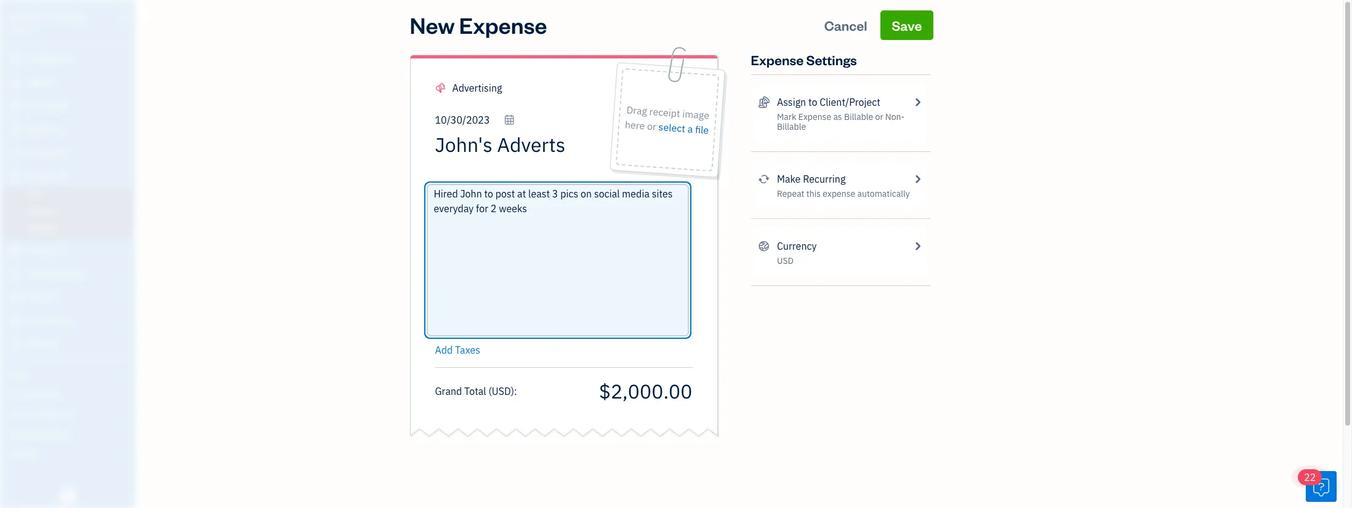 Task type: describe. For each thing, give the bounding box(es) containing it.
owner
[[10, 25, 33, 34]]

noah's
[[10, 11, 41, 23]]

1 vertical spatial expense
[[751, 51, 804, 68]]

total
[[464, 385, 486, 397]]

a
[[687, 123, 693, 135]]

resource center badge image
[[1306, 472, 1337, 502]]

(
[[489, 385, 492, 397]]

repeat
[[777, 188, 804, 199]]

0 horizontal spatial usd
[[492, 385, 511, 397]]

expense for new expense
[[459, 10, 547, 39]]

chevronright image
[[912, 239, 923, 254]]

settings
[[806, 51, 857, 68]]

add taxes button
[[435, 343, 480, 358]]

expensesrebilling image
[[758, 95, 770, 110]]

taxes
[[455, 344, 480, 357]]

assign
[[777, 96, 806, 108]]

file
[[695, 123, 709, 137]]

Category text field
[[452, 81, 558, 95]]

as
[[833, 111, 842, 123]]

invoice image
[[8, 124, 23, 136]]

expense settings
[[751, 51, 857, 68]]

payment image
[[8, 147, 23, 159]]

new
[[410, 10, 455, 39]]

expense image
[[8, 171, 23, 183]]

22 button
[[1298, 470, 1337, 502]]

recurring
[[803, 173, 846, 185]]

main element
[[0, 0, 166, 509]]

select
[[658, 121, 686, 135]]

noah's company owner
[[10, 11, 86, 34]]

client/project
[[820, 96, 880, 108]]

new expense
[[410, 10, 547, 39]]

receipt
[[649, 105, 681, 120]]

drag receipt image here or
[[624, 104, 710, 133]]

team members image
[[9, 390, 132, 400]]

items and services image
[[9, 409, 132, 419]]

Merchant text field
[[435, 132, 603, 157]]

grand total ( usd ):
[[435, 385, 517, 397]]

here
[[624, 118, 645, 132]]

chevronright image for assign to client/project
[[912, 95, 923, 110]]

bank connections image
[[9, 429, 132, 439]]

report image
[[8, 339, 23, 351]]

select a file
[[658, 121, 709, 137]]



Task type: locate. For each thing, give the bounding box(es) containing it.
usd
[[777, 256, 794, 267], [492, 385, 511, 397]]

make
[[777, 173, 801, 185]]

or right here
[[647, 120, 657, 133]]

money image
[[8, 292, 23, 304]]

usd right the total
[[492, 385, 511, 397]]

1 horizontal spatial billable
[[844, 111, 873, 123]]

add
[[435, 344, 453, 357]]

save button
[[881, 10, 933, 40]]

mark expense as billable or non- billable
[[777, 111, 905, 132]]

refresh image
[[758, 172, 770, 187]]

chevronright image for make recurring
[[912, 172, 923, 187]]

1 horizontal spatial or
[[875, 111, 883, 123]]

1 chevronright image from the top
[[912, 95, 923, 110]]

0 vertical spatial chevronright image
[[912, 95, 923, 110]]

or left non-
[[875, 111, 883, 123]]

or inside drag receipt image here or
[[647, 120, 657, 133]]

or for mark expense as billable or non- billable
[[875, 111, 883, 123]]

repeat this expense automatically
[[777, 188, 910, 199]]

chart image
[[8, 315, 23, 328]]

this
[[806, 188, 821, 199]]

select a file button
[[658, 119, 709, 138]]

cancel button
[[813, 10, 878, 40]]

billable down the client/project at the top right of the page
[[844, 111, 873, 123]]

1 horizontal spatial usd
[[777, 256, 794, 267]]

0 vertical spatial expense
[[459, 10, 547, 39]]

0 horizontal spatial or
[[647, 120, 657, 133]]

expense
[[823, 188, 855, 199]]

drag
[[626, 104, 647, 117]]

2 vertical spatial expense
[[798, 111, 831, 123]]

Amount (USD) text field
[[598, 378, 692, 404]]

1 vertical spatial chevronright image
[[912, 172, 923, 187]]

or
[[875, 111, 883, 123], [647, 120, 657, 133]]

automatically
[[857, 188, 910, 199]]

assign to client/project
[[777, 96, 880, 108]]

to
[[808, 96, 817, 108]]

apps image
[[9, 370, 132, 380]]

expense
[[459, 10, 547, 39], [751, 51, 804, 68], [798, 111, 831, 123]]

usd down currency
[[777, 256, 794, 267]]

or for drag receipt image here or
[[647, 120, 657, 133]]

save
[[892, 17, 922, 34]]

cancel
[[824, 17, 867, 34]]

billable
[[844, 111, 873, 123], [777, 121, 806, 132]]

currency
[[777, 240, 817, 252]]

estimate image
[[8, 100, 23, 113]]

1 vertical spatial usd
[[492, 385, 511, 397]]

billable down assign
[[777, 121, 806, 132]]

timer image
[[8, 268, 23, 281]]

expense for mark expense as billable or non- billable
[[798, 111, 831, 123]]

non-
[[885, 111, 905, 123]]

add taxes
[[435, 344, 480, 357]]

0 vertical spatial usd
[[777, 256, 794, 267]]

freshbooks image
[[58, 489, 78, 504]]

22
[[1304, 472, 1316, 484]]

mark
[[777, 111, 796, 123]]

make recurring
[[777, 173, 846, 185]]

image
[[682, 108, 710, 122]]

Description text field
[[429, 187, 686, 334]]

):
[[511, 385, 517, 397]]

2 chevronright image from the top
[[912, 172, 923, 187]]

project image
[[8, 245, 23, 257]]

expense inside mark expense as billable or non- billable
[[798, 111, 831, 123]]

grand
[[435, 385, 462, 397]]

chevronright image
[[912, 95, 923, 110], [912, 172, 923, 187]]

company
[[43, 11, 86, 23]]

settings image
[[9, 449, 132, 459]]

client image
[[8, 77, 23, 89]]

or inside mark expense as billable or non- billable
[[875, 111, 883, 123]]

0 horizontal spatial billable
[[777, 121, 806, 132]]

currencyandlanguage image
[[758, 239, 770, 254]]

Date in MM/DD/YYYY format text field
[[435, 114, 515, 126]]

dashboard image
[[8, 54, 23, 66]]



Task type: vqa. For each thing, say whether or not it's contained in the screenshot.
online
no



